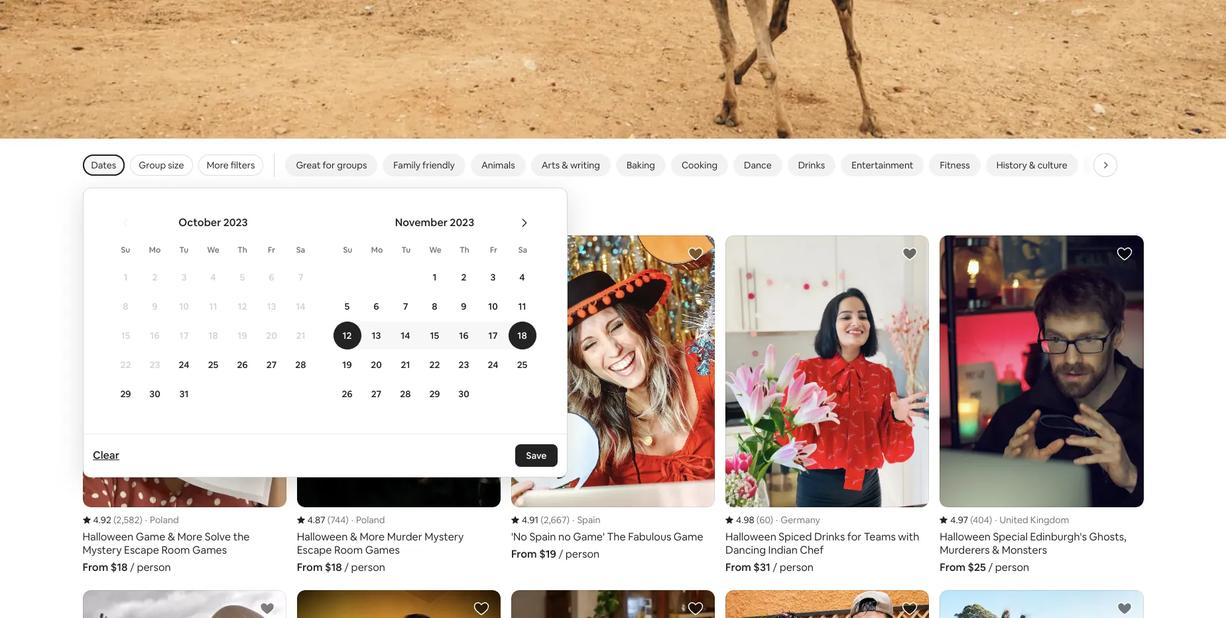 Task type: vqa. For each thing, say whether or not it's contained in the screenshot.


Task type: describe. For each thing, give the bounding box(es) containing it.
entertainment
[[852, 159, 914, 171]]

1 vertical spatial 27 button
[[362, 380, 391, 408]]

2 22 button from the left
[[420, 351, 449, 379]]

1 18 button from the left
[[199, 322, 228, 350]]

save this experience image inside halloween game & more solve the mystery escape room games group
[[259, 246, 275, 262]]

/ for 744
[[345, 561, 349, 575]]

dance button
[[734, 154, 783, 177]]

0 horizontal spatial 20 button
[[257, 322, 286, 350]]

halloween spiced drinks for teams with dancing indian chef group
[[726, 236, 930, 575]]

22 for 2nd 22 button from the left
[[430, 359, 440, 371]]

1 23 from the left
[[150, 359, 160, 371]]

great for groups element
[[296, 159, 367, 171]]

4.97 ( 404 )
[[951, 514, 993, 526]]

0 horizontal spatial 20
[[266, 330, 277, 342]]

family
[[394, 159, 421, 171]]

1 horizontal spatial 5 button
[[333, 293, 362, 321]]

1 8 from the left
[[123, 301, 128, 313]]

history & culture
[[997, 159, 1068, 171]]

save
[[526, 450, 547, 462]]

november 2023
[[395, 216, 475, 230]]

person for 4.98 ( 60 )
[[780, 561, 814, 575]]

1 16 button from the left
[[140, 322, 170, 350]]

31
[[179, 388, 189, 400]]

) for 4.87 ( 744 )
[[346, 514, 349, 526]]

4 button for november 2023
[[508, 264, 537, 292]]

dates
[[91, 159, 116, 171]]

great
[[296, 159, 321, 171]]

1 vertical spatial 13 button
[[362, 322, 391, 350]]

1 horizontal spatial 26 button
[[333, 380, 362, 408]]

2 24 button from the left
[[479, 351, 508, 379]]

writing
[[571, 159, 600, 171]]

1 11 button from the left
[[199, 293, 228, 321]]

0 vertical spatial 27 button
[[257, 351, 286, 379]]

1 10 button from the left
[[170, 293, 199, 321]]

dance element
[[744, 159, 772, 171]]

· for 4.97 ( 404 )
[[995, 514, 998, 526]]

1 mo from the left
[[149, 245, 161, 256]]

arts & writing button
[[531, 154, 611, 177]]

fitness element
[[940, 159, 970, 171]]

4.92 ( 2,582 )
[[93, 514, 143, 526]]

28 for the left 28 button
[[295, 359, 306, 371]]

entertainment button
[[841, 154, 924, 177]]

family friendly element
[[394, 159, 455, 171]]

from for 4.92
[[83, 561, 108, 575]]

( for 404
[[971, 514, 973, 526]]

1 8 button from the left
[[111, 293, 140, 321]]

0 vertical spatial 12
[[238, 301, 247, 313]]

cooking element
[[682, 159, 718, 171]]

) for 4.92 ( 2,582 )
[[140, 514, 143, 526]]

4.92
[[93, 514, 111, 526]]

1 22 button from the left
[[111, 351, 140, 379]]

save this experience image inside 'no spain no game' the fabulous game group
[[688, 246, 704, 262]]

13 for the bottom 13 button
[[372, 330, 381, 342]]

drinks
[[799, 159, 825, 171]]

) for 4.98 ( 60 )
[[771, 514, 774, 526]]

best
[[83, 207, 113, 226]]

save this experience image inside halloween special edinburgh's ghosts, murderers & monsters group
[[1117, 246, 1133, 262]]

· germany
[[776, 514, 821, 526]]

1 30 button from the left
[[140, 380, 170, 408]]

arts & writing
[[542, 159, 600, 171]]

0 vertical spatial 6 button
[[257, 264, 286, 292]]

fitness
[[940, 159, 970, 171]]

744
[[330, 514, 346, 526]]

1 vertical spatial 14
[[401, 330, 410, 342]]

2023 for november 2023
[[450, 216, 475, 230]]

2 button for october 2023
[[140, 264, 170, 292]]

1 button for november
[[420, 264, 449, 292]]

4.87 ( 744 )
[[308, 514, 349, 526]]

60
[[760, 514, 771, 526]]

3 for november 2023
[[491, 272, 496, 284]]

great for groups button
[[286, 154, 378, 177]]

great for groups
[[296, 159, 367, 171]]

clear button
[[86, 443, 126, 469]]

1 11 from the left
[[209, 301, 217, 313]]

· united kingdom
[[995, 514, 1070, 526]]

0 vertical spatial 7
[[298, 272, 303, 284]]

1 horizontal spatial 21
[[401, 359, 410, 371]]

1 th from the left
[[238, 245, 247, 256]]

1 horizontal spatial 28 button
[[391, 380, 420, 408]]

0 horizontal spatial 26 button
[[228, 351, 257, 379]]

1 17 button from the left
[[170, 322, 199, 350]]

0 vertical spatial 19 button
[[228, 322, 257, 350]]

1 9 button from the left
[[140, 293, 170, 321]]

best sellers
[[83, 207, 160, 226]]

magic button
[[1084, 154, 1131, 177]]

1 sa from the left
[[296, 245, 305, 256]]

magic element
[[1095, 159, 1120, 171]]

1 29 button from the left
[[111, 380, 140, 408]]

from $19 / person
[[511, 547, 600, 561]]

1 fr from the left
[[268, 245, 275, 256]]

2 16 button from the left
[[449, 322, 479, 350]]

29 for first 29 button from the right
[[430, 388, 440, 400]]

spain
[[577, 514, 601, 526]]

animals button
[[471, 154, 526, 177]]

28 for 28 button to the right
[[400, 388, 411, 400]]

& for arts
[[562, 159, 569, 171]]

2 18 button from the left
[[508, 322, 537, 350]]

drinks element
[[799, 159, 825, 171]]

for
[[323, 159, 335, 171]]

2 for october 2023
[[152, 272, 158, 284]]

1 for october
[[124, 272, 128, 284]]

1 17 from the left
[[180, 330, 189, 342]]

1 10 from the left
[[179, 301, 189, 313]]

from for 4.87
[[297, 561, 323, 575]]

1 su from the left
[[121, 245, 130, 256]]

fitness button
[[930, 154, 981, 177]]

family friendly
[[394, 159, 455, 171]]

3 for october 2023
[[181, 272, 187, 284]]

$19
[[539, 547, 557, 561]]

cooking
[[682, 159, 718, 171]]

united
[[1000, 514, 1029, 526]]

0 horizontal spatial 21 button
[[286, 322, 315, 350]]

1 15 button from the left
[[111, 322, 140, 350]]

sellers
[[116, 207, 160, 226]]

9 for second 9 button from right
[[152, 301, 158, 313]]

arts & writing element
[[542, 159, 600, 171]]

1 horizontal spatial 12 button
[[333, 322, 362, 350]]

$31
[[754, 561, 771, 575]]

cooking button
[[671, 154, 729, 177]]

friendly
[[423, 159, 455, 171]]

4 for november 2023
[[520, 272, 525, 284]]

calendar application
[[97, 202, 992, 439]]

1 horizontal spatial 12
[[343, 330, 352, 342]]

2 su from the left
[[343, 245, 353, 256]]

( for 2,667
[[541, 514, 544, 526]]

15 for second 15 button from right
[[121, 330, 130, 342]]

2 tu from the left
[[402, 245, 411, 256]]

2 8 button from the left
[[420, 293, 449, 321]]

2 15 button from the left
[[420, 322, 449, 350]]

2023 for october 2023
[[223, 216, 248, 230]]

more filters
[[207, 159, 255, 171]]

4.97
[[951, 514, 969, 526]]

poland for 4.92 ( 2,582 )
[[150, 514, 179, 526]]

1 24 from the left
[[179, 359, 189, 371]]

404
[[973, 514, 990, 526]]

culture
[[1038, 159, 1068, 171]]

dance
[[744, 159, 772, 171]]

from for 4.98
[[726, 561, 752, 575]]

from $18 / person for 2,582
[[83, 561, 171, 575]]

0 horizontal spatial 5 button
[[228, 264, 257, 292]]

2 th from the left
[[460, 245, 470, 256]]

2 24 from the left
[[488, 359, 499, 371]]

1 vertical spatial 7 button
[[391, 293, 420, 321]]

history & culture button
[[986, 154, 1079, 177]]

1 button for october
[[111, 264, 140, 292]]

4.87
[[308, 514, 325, 526]]

( for 744
[[327, 514, 330, 526]]

person for 4.87 ( 744 )
[[351, 561, 385, 575]]

person for 4.91 ( 2,667 )
[[566, 547, 600, 561]]

2 for november 2023
[[461, 272, 467, 284]]

0 horizontal spatial 14
[[296, 301, 306, 313]]

halloween & more murder mystery escape room games group
[[297, 236, 501, 575]]

baking
[[627, 159, 655, 171]]

19 for right 19 button
[[343, 359, 352, 371]]

'no spain no game' the fabulous game group
[[511, 236, 715, 561]]

$25
[[968, 561, 987, 575]]

4.98 ( 60 )
[[736, 514, 774, 526]]



Task type: locate. For each thing, give the bounding box(es) containing it.
2 22 from the left
[[430, 359, 440, 371]]

) inside halloween game & more solve the mystery escape room games group
[[140, 514, 143, 526]]

/ down "744"
[[345, 561, 349, 575]]

) left · germany at the right bottom of page
[[771, 514, 774, 526]]

2 4 from the left
[[520, 272, 525, 284]]

1 25 button from the left
[[199, 351, 228, 379]]

23 button
[[140, 351, 170, 379], [449, 351, 479, 379]]

1 button down "november 2023"
[[420, 264, 449, 292]]

( inside 'no spain no game' the fabulous game group
[[541, 514, 544, 526]]

save button
[[516, 445, 558, 467]]

2 15 from the left
[[430, 330, 439, 342]]

29 button
[[111, 380, 140, 408], [420, 380, 449, 408]]

) inside 'no spain no game' the fabulous game group
[[567, 514, 570, 526]]

0 horizontal spatial 19
[[238, 330, 247, 342]]

0 horizontal spatial 28 button
[[286, 351, 315, 379]]

1 horizontal spatial 20
[[371, 359, 382, 371]]

poland right "744"
[[356, 514, 385, 526]]

) left · spain
[[567, 514, 570, 526]]

history
[[997, 159, 1028, 171]]

1 vertical spatial 26
[[342, 388, 353, 400]]

0 horizontal spatial 12 button
[[228, 293, 257, 321]]

) inside halloween spiced drinks for teams with dancing indian chef "group"
[[771, 514, 774, 526]]

( inside "halloween & more murder mystery escape room games" group
[[327, 514, 330, 526]]

11
[[209, 301, 217, 313], [518, 301, 526, 313]]

1 horizontal spatial we
[[429, 245, 442, 256]]

· inside halloween spiced drinks for teams with dancing indian chef "group"
[[776, 514, 778, 526]]

from $18 / person down "744"
[[297, 561, 385, 575]]

0 vertical spatial 13
[[267, 301, 276, 313]]

0 horizontal spatial 18 button
[[199, 322, 228, 350]]

more filters button
[[198, 155, 264, 176]]

0 horizontal spatial 19 button
[[228, 322, 257, 350]]

/ right $31
[[773, 561, 778, 575]]

1
[[124, 272, 128, 284], [433, 272, 437, 284]]

) for 4.91 ( 2,667 )
[[567, 514, 570, 526]]

26 button
[[228, 351, 257, 379], [333, 380, 362, 408]]

1 vertical spatial 19 button
[[333, 351, 362, 379]]

1 horizontal spatial · poland
[[351, 514, 385, 526]]

rating 4.97 out of 5; 404 reviews image
[[940, 514, 993, 526]]

( inside halloween game & more solve the mystery escape room games group
[[113, 514, 116, 526]]

from inside halloween game & more solve the mystery escape room games group
[[83, 561, 108, 575]]

october 2023
[[179, 216, 248, 230]]

2 down 'sellers'
[[152, 272, 158, 284]]

1 ( from the left
[[113, 514, 116, 526]]

1 down best sellers
[[124, 272, 128, 284]]

0 horizontal spatial we
[[207, 245, 219, 256]]

) left united
[[990, 514, 993, 526]]

1 2 button from the left
[[140, 264, 170, 292]]

poland for 4.87 ( 744 )
[[356, 514, 385, 526]]

from $31 / person
[[726, 561, 814, 575]]

· poland inside "halloween & more murder mystery escape room games" group
[[351, 514, 385, 526]]

0 vertical spatial 26
[[237, 359, 248, 371]]

4.91
[[522, 514, 539, 526]]

( right 4.92
[[113, 514, 116, 526]]

) for 4.97 ( 404 )
[[990, 514, 993, 526]]

1 4 from the left
[[211, 272, 216, 284]]

1 30 from the left
[[149, 388, 160, 400]]

2 we from the left
[[429, 245, 442, 256]]

0 horizontal spatial 16 button
[[140, 322, 170, 350]]

2 25 from the left
[[517, 359, 528, 371]]

0 vertical spatial 14
[[296, 301, 306, 313]]

1 horizontal spatial 9 button
[[449, 293, 479, 321]]

tu down november
[[402, 245, 411, 256]]

4 button for october 2023
[[199, 264, 228, 292]]

1 vertical spatial 20
[[371, 359, 382, 371]]

/ inside halloween special edinburgh's ghosts, murderers & monsters group
[[989, 561, 993, 575]]

rating 4.91 out of 5; 2,667 reviews image
[[511, 514, 570, 526]]

2 1 from the left
[[433, 272, 437, 284]]

26 for leftmost 26 button
[[237, 359, 248, 371]]

1 horizontal spatial 4 button
[[508, 264, 537, 292]]

0 horizontal spatial th
[[238, 245, 247, 256]]

27 for bottom 27 button
[[371, 388, 382, 400]]

1 23 button from the left
[[140, 351, 170, 379]]

16 for 1st 16 button from the right
[[459, 330, 469, 342]]

25
[[208, 359, 219, 371], [517, 359, 528, 371]]

1 horizontal spatial 5
[[345, 301, 350, 313]]

1 horizontal spatial $18
[[325, 561, 342, 575]]

9 for first 9 button from right
[[461, 301, 467, 313]]

5 for leftmost 5 button
[[240, 272, 245, 284]]

/ for 2,582
[[130, 561, 135, 575]]

1 29 from the left
[[120, 388, 131, 400]]

16 button
[[140, 322, 170, 350], [449, 322, 479, 350]]

2 11 button from the left
[[508, 293, 537, 321]]

14 button
[[286, 293, 315, 321], [391, 322, 420, 350]]

1 horizontal spatial 14 button
[[391, 322, 420, 350]]

2 10 from the left
[[488, 301, 498, 313]]

1 4 button from the left
[[199, 264, 228, 292]]

16
[[150, 330, 160, 342], [459, 330, 469, 342]]

1 24 button from the left
[[170, 351, 199, 379]]

1 vertical spatial 7
[[403, 301, 408, 313]]

1 poland from the left
[[150, 514, 179, 526]]

from $18 / person for 744
[[297, 561, 385, 575]]

2 23 button from the left
[[449, 351, 479, 379]]

0 horizontal spatial 30
[[149, 388, 160, 400]]

2 8 from the left
[[432, 301, 438, 313]]

15 for first 15 button from the right
[[430, 330, 439, 342]]

1 horizontal spatial 26
[[342, 388, 353, 400]]

$18 inside halloween game & more solve the mystery escape room games group
[[111, 561, 128, 575]]

animals
[[482, 159, 515, 171]]

0 horizontal spatial 7
[[298, 272, 303, 284]]

6 for the rightmost 6 button
[[374, 301, 379, 313]]

0 horizontal spatial 27
[[267, 359, 277, 371]]

4 button
[[199, 264, 228, 292], [508, 264, 537, 292]]

person for 4.97 ( 404 )
[[996, 561, 1030, 575]]

17 button
[[170, 322, 199, 350], [479, 322, 508, 350]]

· poland right "744"
[[351, 514, 385, 526]]

19 button
[[228, 322, 257, 350], [333, 351, 362, 379]]

2023 right october
[[223, 216, 248, 230]]

drinks button
[[788, 154, 836, 177]]

1 horizontal spatial 10 button
[[479, 293, 508, 321]]

31 button
[[170, 380, 199, 408]]

/ for 60
[[773, 561, 778, 575]]

2 4 button from the left
[[508, 264, 537, 292]]

1 · poland from the left
[[145, 514, 179, 526]]

( inside halloween special edinburgh's ghosts, murderers & monsters group
[[971, 514, 973, 526]]

from inside "halloween & more murder mystery escape room games" group
[[297, 561, 323, 575]]

baking element
[[627, 159, 655, 171]]

1 horizontal spatial 14
[[401, 330, 410, 342]]

/ inside halloween game & more solve the mystery escape room games group
[[130, 561, 135, 575]]

sa
[[296, 245, 305, 256], [519, 245, 528, 256]]

· right "744"
[[351, 514, 354, 526]]

4.91 ( 2,667 )
[[522, 514, 570, 526]]

29 for first 29 button from left
[[120, 388, 131, 400]]

0 horizontal spatial 1 button
[[111, 264, 140, 292]]

· poland right 2,582 on the left bottom of page
[[145, 514, 179, 526]]

0 horizontal spatial mo
[[149, 245, 161, 256]]

1 3 from the left
[[181, 272, 187, 284]]

· poland inside halloween game & more solve the mystery escape room games group
[[145, 514, 179, 526]]

1 vertical spatial 26 button
[[333, 380, 362, 408]]

· for 4.98 ( 60 )
[[776, 514, 778, 526]]

1 2023 from the left
[[223, 216, 248, 230]]

6 for top 6 button
[[269, 272, 274, 284]]

0 horizontal spatial 24 button
[[170, 351, 199, 379]]

from left $31
[[726, 561, 752, 575]]

1 · from the left
[[145, 514, 147, 526]]

1 horizontal spatial 22
[[430, 359, 440, 371]]

th down "november 2023"
[[460, 245, 470, 256]]

$18 for 744
[[325, 561, 342, 575]]

2,582
[[116, 514, 140, 526]]

18 button
[[199, 322, 228, 350], [508, 322, 537, 350]]

24
[[179, 359, 189, 371], [488, 359, 499, 371]]

0 vertical spatial 20 button
[[257, 322, 286, 350]]

magic
[[1095, 159, 1120, 171]]

0 vertical spatial 5 button
[[228, 264, 257, 292]]

baking button
[[616, 154, 666, 177]]

( right 4.98
[[757, 514, 760, 526]]

· right '404'
[[995, 514, 998, 526]]

0 vertical spatial 27
[[267, 359, 277, 371]]

2 11 from the left
[[518, 301, 526, 313]]

2 · from the left
[[351, 514, 354, 526]]

1 horizontal spatial 19 button
[[333, 351, 362, 379]]

· right 2,582 on the left bottom of page
[[145, 514, 147, 526]]

5
[[240, 272, 245, 284], [345, 301, 350, 313]]

· inside "halloween & more murder mystery escape room games" group
[[351, 514, 354, 526]]

1 horizontal spatial 11 button
[[508, 293, 537, 321]]

1 horizontal spatial 17 button
[[479, 322, 508, 350]]

4 ) from the left
[[771, 514, 774, 526]]

1 22 from the left
[[120, 359, 131, 371]]

1 horizontal spatial 20 button
[[362, 351, 391, 379]]

8 button
[[111, 293, 140, 321], [420, 293, 449, 321]]

from left $19
[[511, 547, 537, 561]]

1 button
[[111, 264, 140, 292], [420, 264, 449, 292]]

2 3 button from the left
[[479, 264, 508, 292]]

0 horizontal spatial poland
[[150, 514, 179, 526]]

0 vertical spatial 12 button
[[228, 293, 257, 321]]

october
[[179, 216, 221, 230]]

2023 right november
[[450, 216, 475, 230]]

halloween special edinburgh's ghosts, murderers & monsters group
[[940, 236, 1144, 575]]

2 sa from the left
[[519, 245, 528, 256]]

2 29 button from the left
[[420, 380, 449, 408]]

6 button
[[257, 264, 286, 292], [362, 293, 391, 321]]

30 for 1st 30 button from left
[[149, 388, 160, 400]]

0 horizontal spatial 23 button
[[140, 351, 170, 379]]

0 vertical spatial 26 button
[[228, 351, 257, 379]]

1 1 from the left
[[124, 272, 128, 284]]

28
[[295, 359, 306, 371], [400, 388, 411, 400]]

/ down 2,582 on the left bottom of page
[[130, 561, 135, 575]]

1 horizontal spatial 30 button
[[449, 380, 479, 408]]

/ right $25 at the bottom of the page
[[989, 561, 993, 575]]

0 horizontal spatial 7 button
[[286, 264, 315, 292]]

3
[[181, 272, 187, 284], [491, 272, 496, 284]]

1 horizontal spatial 6 button
[[362, 293, 391, 321]]

0 horizontal spatial 26
[[237, 359, 248, 371]]

29
[[120, 388, 131, 400], [430, 388, 440, 400]]

2 2 from the left
[[461, 272, 467, 284]]

from $25 / person
[[940, 561, 1030, 575]]

1 horizontal spatial 3 button
[[479, 264, 508, 292]]

30 button
[[140, 380, 170, 408], [449, 380, 479, 408]]

1 for november
[[433, 272, 437, 284]]

2 from $18 / person from the left
[[297, 561, 385, 575]]

2 25 button from the left
[[508, 351, 537, 379]]

1 horizontal spatial 2 button
[[449, 264, 479, 292]]

3 ( from the left
[[541, 514, 544, 526]]

0 horizontal spatial $18
[[111, 561, 128, 575]]

groups
[[337, 159, 367, 171]]

1 horizontal spatial 18
[[518, 330, 527, 342]]

2 $18 from the left
[[325, 561, 342, 575]]

/ inside halloween spiced drinks for teams with dancing indian chef "group"
[[773, 561, 778, 575]]

1 $18 from the left
[[111, 561, 128, 575]]

( right 4.91
[[541, 514, 544, 526]]

& inside button
[[1030, 159, 1036, 171]]

2 · poland from the left
[[351, 514, 385, 526]]

1 we from the left
[[207, 245, 219, 256]]

1 horizontal spatial 6
[[374, 301, 379, 313]]

tu
[[180, 245, 189, 256], [402, 245, 411, 256]]

· for 4.91 ( 2,667 )
[[573, 514, 575, 526]]

22
[[120, 359, 131, 371], [430, 359, 440, 371]]

) right 4.87
[[346, 514, 349, 526]]

1 16 from the left
[[150, 330, 160, 342]]

19
[[238, 330, 247, 342], [343, 359, 352, 371]]

1 down "november 2023"
[[433, 272, 437, 284]]

2,667
[[544, 514, 567, 526]]

( for 2,582
[[113, 514, 116, 526]]

2 17 from the left
[[489, 330, 498, 342]]

1 & from the left
[[562, 159, 569, 171]]

0 horizontal spatial 2 button
[[140, 264, 170, 292]]

save this experience image
[[902, 246, 918, 262], [1117, 246, 1133, 262], [474, 601, 490, 617], [688, 601, 704, 617], [1117, 601, 1133, 617]]

we
[[207, 245, 219, 256], [429, 245, 442, 256]]

0 horizontal spatial 10 button
[[170, 293, 199, 321]]

17
[[180, 330, 189, 342], [489, 330, 498, 342]]

13 button
[[257, 293, 286, 321], [362, 322, 391, 350]]

& left culture
[[1030, 159, 1036, 171]]

/
[[559, 547, 563, 561], [130, 561, 135, 575], [345, 561, 349, 575], [773, 561, 778, 575], [989, 561, 993, 575]]

2 button down 'sellers'
[[140, 264, 170, 292]]

animals element
[[482, 159, 515, 171]]

1 horizontal spatial tu
[[402, 245, 411, 256]]

from inside 'no spain no game' the fabulous game group
[[511, 547, 537, 561]]

3 button for november 2023
[[479, 264, 508, 292]]

0 vertical spatial 14 button
[[286, 293, 315, 321]]

30 for 2nd 30 button from the left
[[459, 388, 470, 400]]

1 horizontal spatial 2023
[[450, 216, 475, 230]]

1 18 from the left
[[209, 330, 218, 342]]

1 9 from the left
[[152, 301, 158, 313]]

2 3 from the left
[[491, 272, 496, 284]]

filters
[[231, 159, 255, 171]]

from down 4.87
[[297, 561, 323, 575]]

germany
[[781, 514, 821, 526]]

2 30 button from the left
[[449, 380, 479, 408]]

· poland for 4.92 ( 2,582 )
[[145, 514, 179, 526]]

( inside halloween spiced drinks for teams with dancing indian chef "group"
[[757, 514, 760, 526]]

tu down october
[[180, 245, 189, 256]]

rating 4.87 out of 5; 744 reviews image
[[297, 514, 349, 526]]

0 horizontal spatial 4
[[211, 272, 216, 284]]

25 button
[[199, 351, 228, 379], [508, 351, 537, 379]]

0 horizontal spatial 28
[[295, 359, 306, 371]]

kingdom
[[1031, 514, 1070, 526]]

poland
[[150, 514, 179, 526], [356, 514, 385, 526]]

halloween game & more solve the mystery escape room games group
[[83, 236, 286, 575]]

1 25 from the left
[[208, 359, 219, 371]]

1 vertical spatial 14 button
[[391, 322, 420, 350]]

2 1 button from the left
[[420, 264, 449, 292]]

0 horizontal spatial 25
[[208, 359, 219, 371]]

from $18 / person
[[83, 561, 171, 575], [297, 561, 385, 575]]

from $18 / person down 2,582 on the left bottom of page
[[83, 561, 171, 575]]

26 for rightmost 26 button
[[342, 388, 353, 400]]

rating 4.98 out of 5; 60 reviews image
[[726, 514, 774, 526]]

· spain
[[573, 514, 601, 526]]

0 vertical spatial 13 button
[[257, 293, 286, 321]]

· inside halloween game & more solve the mystery escape room games group
[[145, 514, 147, 526]]

· poland for 4.87 ( 744 )
[[351, 514, 385, 526]]

0 vertical spatial 21
[[296, 330, 306, 342]]

( for 60
[[757, 514, 760, 526]]

18 for second 18 "button" from the right
[[209, 330, 218, 342]]

1 1 button from the left
[[111, 264, 140, 292]]

1 ) from the left
[[140, 514, 143, 526]]

from for 4.91
[[511, 547, 537, 561]]

dates button
[[83, 155, 125, 176]]

18 for 1st 18 "button" from the right
[[518, 330, 527, 342]]

from $18 / person inside halloween game & more solve the mystery escape room games group
[[83, 561, 171, 575]]

from $18 / person inside "halloween & more murder mystery escape room games" group
[[297, 561, 385, 575]]

0 horizontal spatial 14 button
[[286, 293, 315, 321]]

th
[[238, 245, 247, 256], [460, 245, 470, 256]]

2 18 from the left
[[518, 330, 527, 342]]

1 horizontal spatial 27 button
[[362, 380, 391, 408]]

&
[[562, 159, 569, 171], [1030, 159, 1036, 171]]

0 horizontal spatial 1
[[124, 272, 128, 284]]

2 poland from the left
[[356, 514, 385, 526]]

person inside halloween game & more solve the mystery escape room games group
[[137, 561, 171, 575]]

27
[[267, 359, 277, 371], [371, 388, 382, 400]]

1 3 button from the left
[[170, 264, 199, 292]]

0 horizontal spatial 10
[[179, 301, 189, 313]]

/ right $19
[[559, 547, 563, 561]]

0 horizontal spatial &
[[562, 159, 569, 171]]

2 mo from the left
[[371, 245, 383, 256]]

more
[[207, 159, 229, 171]]

1 horizontal spatial 7
[[403, 301, 408, 313]]

2 30 from the left
[[459, 388, 470, 400]]

13 for top 13 button
[[267, 301, 276, 313]]

1 vertical spatial 6 button
[[362, 293, 391, 321]]

arts
[[542, 159, 560, 171]]

·
[[145, 514, 147, 526], [351, 514, 354, 526], [573, 514, 575, 526], [776, 514, 778, 526], [995, 514, 998, 526]]

0 horizontal spatial 30 button
[[140, 380, 170, 408]]

th down october 2023
[[238, 245, 247, 256]]

1 15 from the left
[[121, 330, 130, 342]]

$18 down "744"
[[325, 561, 342, 575]]

1 horizontal spatial 10
[[488, 301, 498, 313]]

2 fr from the left
[[490, 245, 498, 256]]

person for 4.92 ( 2,582 )
[[137, 561, 171, 575]]

& for history
[[1030, 159, 1036, 171]]

1 horizontal spatial 15 button
[[420, 322, 449, 350]]

/ for 404
[[989, 561, 993, 575]]

1 from $18 / person from the left
[[83, 561, 171, 575]]

poland right 2,582 on the left bottom of page
[[150, 514, 179, 526]]

· inside halloween special edinburgh's ghosts, murderers & monsters group
[[995, 514, 998, 526]]

16 for 1st 16 button from the left
[[150, 330, 160, 342]]

0 horizontal spatial 8 button
[[111, 293, 140, 321]]

from
[[511, 547, 537, 561], [83, 561, 108, 575], [297, 561, 323, 575], [726, 561, 752, 575], [940, 561, 966, 575]]

2 ) from the left
[[346, 514, 349, 526]]

& right arts
[[562, 159, 569, 171]]

from for 4.97
[[940, 561, 966, 575]]

2 2023 from the left
[[450, 216, 475, 230]]

28 button
[[286, 351, 315, 379], [391, 380, 420, 408]]

0 vertical spatial 19
[[238, 330, 247, 342]]

0 vertical spatial 28 button
[[286, 351, 315, 379]]

1 horizontal spatial 27
[[371, 388, 382, 400]]

4.98
[[736, 514, 755, 526]]

1 button down best sellers
[[111, 264, 140, 292]]

person inside 'no spain no game' the fabulous game group
[[566, 547, 600, 561]]

2 button for november 2023
[[449, 264, 479, 292]]

· right 60
[[776, 514, 778, 526]]

2 9 button from the left
[[449, 293, 479, 321]]

0 horizontal spatial 22 button
[[111, 351, 140, 379]]

0 horizontal spatial 9
[[152, 301, 158, 313]]

we down "november 2023"
[[429, 245, 442, 256]]

1 horizontal spatial 23
[[459, 359, 469, 371]]

november
[[395, 216, 448, 230]]

person inside halloween spiced drinks for teams with dancing indian chef "group"
[[780, 561, 814, 575]]

2 2 button from the left
[[449, 264, 479, 292]]

1 horizontal spatial mo
[[371, 245, 383, 256]]

2 23 from the left
[[459, 359, 469, 371]]

2 button down "november 2023"
[[449, 264, 479, 292]]

2 9 from the left
[[461, 301, 467, 313]]

$18
[[111, 561, 128, 575], [325, 561, 342, 575]]

$18 inside "halloween & more murder mystery escape room games" group
[[325, 561, 342, 575]]

22 for 1st 22 button from the left
[[120, 359, 131, 371]]

(
[[113, 514, 116, 526], [327, 514, 330, 526], [541, 514, 544, 526], [757, 514, 760, 526], [971, 514, 973, 526]]

12 button
[[228, 293, 257, 321], [333, 322, 362, 350]]

/ inside 'no spain no game' the fabulous game group
[[559, 547, 563, 561]]

18
[[209, 330, 218, 342], [518, 330, 527, 342]]

from left $25 at the bottom of the page
[[940, 561, 966, 575]]

( right 4.87
[[327, 514, 330, 526]]

( right 4.97
[[971, 514, 973, 526]]

/ for 2,667
[[559, 547, 563, 561]]

$18 down 4.92 ( 2,582 ) at the left of the page
[[111, 561, 128, 575]]

1 horizontal spatial 22 button
[[420, 351, 449, 379]]

0 horizontal spatial 21
[[296, 330, 306, 342]]

from down 4.92
[[83, 561, 108, 575]]

9 button
[[140, 293, 170, 321], [449, 293, 479, 321]]

save this experience image
[[259, 246, 275, 262], [688, 246, 704, 262], [259, 601, 275, 617], [902, 601, 918, 617]]

3 · from the left
[[573, 514, 575, 526]]

· for 4.92 ( 2,582 )
[[145, 514, 147, 526]]

1 vertical spatial 27
[[371, 388, 382, 400]]

1 tu from the left
[[180, 245, 189, 256]]

19 for topmost 19 button
[[238, 330, 247, 342]]

4 for october 2023
[[211, 272, 216, 284]]

13
[[267, 301, 276, 313], [372, 330, 381, 342]]

family friendly button
[[383, 154, 466, 177]]

27 button
[[257, 351, 286, 379], [362, 380, 391, 408]]

· left spain
[[573, 514, 575, 526]]

7 button
[[286, 264, 315, 292], [391, 293, 420, 321]]

2
[[152, 272, 158, 284], [461, 272, 467, 284]]

from inside halloween special edinburgh's ghosts, murderers & monsters group
[[940, 561, 966, 575]]

clear
[[93, 449, 119, 463]]

) inside "halloween & more murder mystery escape room games" group
[[346, 514, 349, 526]]

· for 4.87 ( 744 )
[[351, 514, 354, 526]]

2 16 from the left
[[459, 330, 469, 342]]

$18 for 2,582
[[111, 561, 128, 575]]

2 29 from the left
[[430, 388, 440, 400]]

we down october 2023
[[207, 245, 219, 256]]

2 ( from the left
[[327, 514, 330, 526]]

0 horizontal spatial 6 button
[[257, 264, 286, 292]]

5 for the right 5 button
[[345, 301, 350, 313]]

entertainment element
[[852, 159, 914, 171]]

)
[[140, 514, 143, 526], [346, 514, 349, 526], [567, 514, 570, 526], [771, 514, 774, 526], [990, 514, 993, 526]]

3 button for october 2023
[[170, 264, 199, 292]]

from inside halloween spiced drinks for teams with dancing indian chef "group"
[[726, 561, 752, 575]]

person inside "halloween & more murder mystery escape room games" group
[[351, 561, 385, 575]]

1 horizontal spatial su
[[343, 245, 353, 256]]

history & culture element
[[997, 159, 1068, 171]]

/ inside "halloween & more murder mystery escape room games" group
[[345, 561, 349, 575]]

person inside halloween special edinburgh's ghosts, murderers & monsters group
[[996, 561, 1030, 575]]

27 for topmost 27 button
[[267, 359, 277, 371]]

1 horizontal spatial 21 button
[[391, 351, 420, 379]]

& inside button
[[562, 159, 569, 171]]

rating 4.92 out of 5; 2,582 reviews image
[[83, 514, 143, 526]]

1 2 from the left
[[152, 272, 158, 284]]

2 17 button from the left
[[479, 322, 508, 350]]

5 ( from the left
[[971, 514, 973, 526]]

poland inside halloween game & more solve the mystery escape room games group
[[150, 514, 179, 526]]

1 horizontal spatial sa
[[519, 245, 528, 256]]

0 horizontal spatial tu
[[180, 245, 189, 256]]

3 ) from the left
[[567, 514, 570, 526]]

poland inside "halloween & more murder mystery escape room games" group
[[356, 514, 385, 526]]

) right 4.92
[[140, 514, 143, 526]]

2 down "november 2023"
[[461, 272, 467, 284]]

0 horizontal spatial 15 button
[[111, 322, 140, 350]]

· inside 'no spain no game' the fabulous game group
[[573, 514, 575, 526]]

) inside halloween special edinburgh's ghosts, murderers & monsters group
[[990, 514, 993, 526]]

2 10 button from the left
[[479, 293, 508, 321]]



